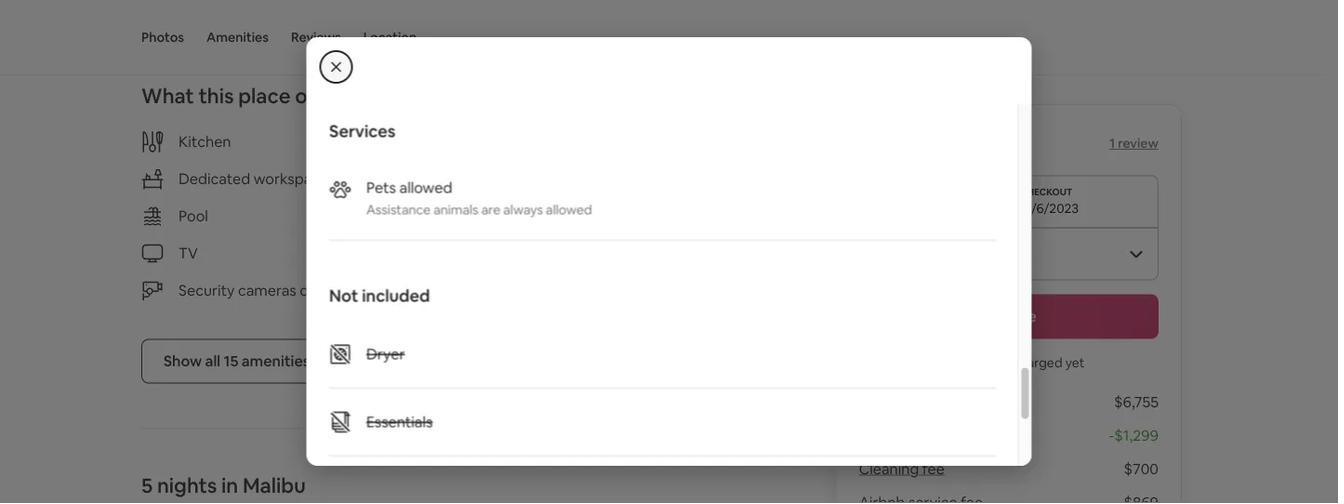 Task type: locate. For each thing, give the bounding box(es) containing it.
allowed for pets allowed
[[523, 207, 576, 226]]

1 horizontal spatial pets
[[490, 207, 520, 226]]

reserve button
[[859, 294, 1159, 339]]

on
[[300, 281, 317, 300]]

allowed up assistance
[[399, 178, 452, 197]]

1
[[1110, 135, 1116, 152]]

$700
[[1124, 460, 1159, 479]]

essentials
[[366, 413, 432, 432]]

what this place offers
[[141, 83, 352, 109]]

reviews
[[291, 29, 341, 46]]

pets up assistance
[[366, 178, 396, 197]]

0 horizontal spatial pets
[[366, 178, 396, 197]]

pets right animals
[[490, 207, 520, 226]]

$6,755
[[1115, 393, 1159, 412]]

dryer
[[366, 345, 405, 364]]

1 review button
[[1110, 135, 1159, 152]]

what this place offers dialog
[[307, 37, 1032, 503]]

services
[[329, 120, 395, 142]]

charged
[[1013, 354, 1063, 371]]

allowed
[[399, 178, 452, 197], [546, 201, 592, 218], [523, 207, 576, 226]]

0 vertical spatial pets
[[366, 178, 396, 197]]

what
[[141, 83, 194, 109]]

amenities button
[[207, 0, 269, 74]]

dedicated workspace
[[179, 169, 329, 188]]

security cameras on property
[[179, 281, 382, 300]]

1 vertical spatial pets
[[490, 207, 520, 226]]

cameras
[[238, 281, 297, 300]]

allowed right are
[[523, 207, 576, 226]]

photos button
[[141, 0, 184, 74]]

won't
[[958, 354, 992, 371]]

reserve
[[981, 307, 1037, 326]]

you
[[933, 354, 955, 371]]

fee
[[923, 460, 945, 479]]

are
[[481, 201, 500, 218]]

pets inside pets allowed assistance animals are always allowed
[[366, 178, 396, 197]]

pets for pets allowed
[[490, 207, 520, 226]]

you won't be charged yet
[[933, 354, 1085, 371]]

yet
[[1066, 354, 1085, 371]]

show all 15 amenities
[[164, 352, 310, 371]]

review
[[1118, 135, 1159, 152]]

11/6/2023
[[1021, 200, 1079, 216]]

1 review
[[1110, 135, 1159, 152]]

property
[[321, 281, 382, 300]]

allowed for pets allowed assistance animals are always allowed
[[399, 178, 452, 197]]

malibu
[[243, 473, 306, 499]]

place
[[238, 83, 291, 109]]

15
[[224, 352, 238, 371]]

location button
[[364, 0, 417, 74]]

cleaning fee
[[859, 460, 945, 479]]

amenities
[[207, 29, 269, 46]]

show
[[164, 352, 202, 371]]

pets
[[366, 178, 396, 197], [490, 207, 520, 226]]

5
[[141, 473, 153, 499]]

be
[[995, 354, 1010, 371]]

not
[[329, 285, 358, 307]]

pets for pets allowed assistance animals are always allowed
[[366, 178, 396, 197]]

reviews button
[[291, 0, 341, 74]]



Task type: vqa. For each thing, say whether or not it's contained in the screenshot.
Designed to the left
no



Task type: describe. For each thing, give the bounding box(es) containing it.
$1,299
[[1115, 426, 1159, 445]]

nights
[[157, 473, 217, 499]]

pets allowed assistance animals are always allowed
[[366, 178, 592, 218]]

pool
[[179, 207, 208, 226]]

cleaning
[[859, 460, 919, 479]]

workspace
[[254, 169, 329, 188]]

offers
[[295, 83, 352, 109]]

animals
[[433, 201, 478, 218]]

included
[[362, 285, 430, 307]]

security
[[179, 281, 235, 300]]

show all 15 amenities button
[[141, 339, 333, 384]]

cleaning fee button
[[859, 460, 945, 479]]

-$1,299
[[1109, 426, 1159, 445]]

5 nights in malibu
[[141, 473, 306, 499]]

location
[[364, 29, 417, 46]]

amenities
[[242, 352, 310, 371]]

kitchen
[[179, 132, 231, 151]]

photos
[[141, 29, 184, 46]]

dedicated
[[179, 169, 250, 188]]

assistance
[[366, 201, 430, 218]]

this
[[199, 83, 234, 109]]

all
[[205, 352, 221, 371]]

in
[[221, 473, 238, 499]]

allowed right "always"
[[546, 201, 592, 218]]

pets allowed
[[490, 207, 576, 226]]

tv
[[179, 244, 198, 263]]

11/6/2023 button
[[859, 175, 1159, 227]]

not included
[[329, 285, 430, 307]]

-
[[1109, 426, 1115, 445]]

night
[[985, 133, 1021, 152]]

always
[[503, 201, 543, 218]]



